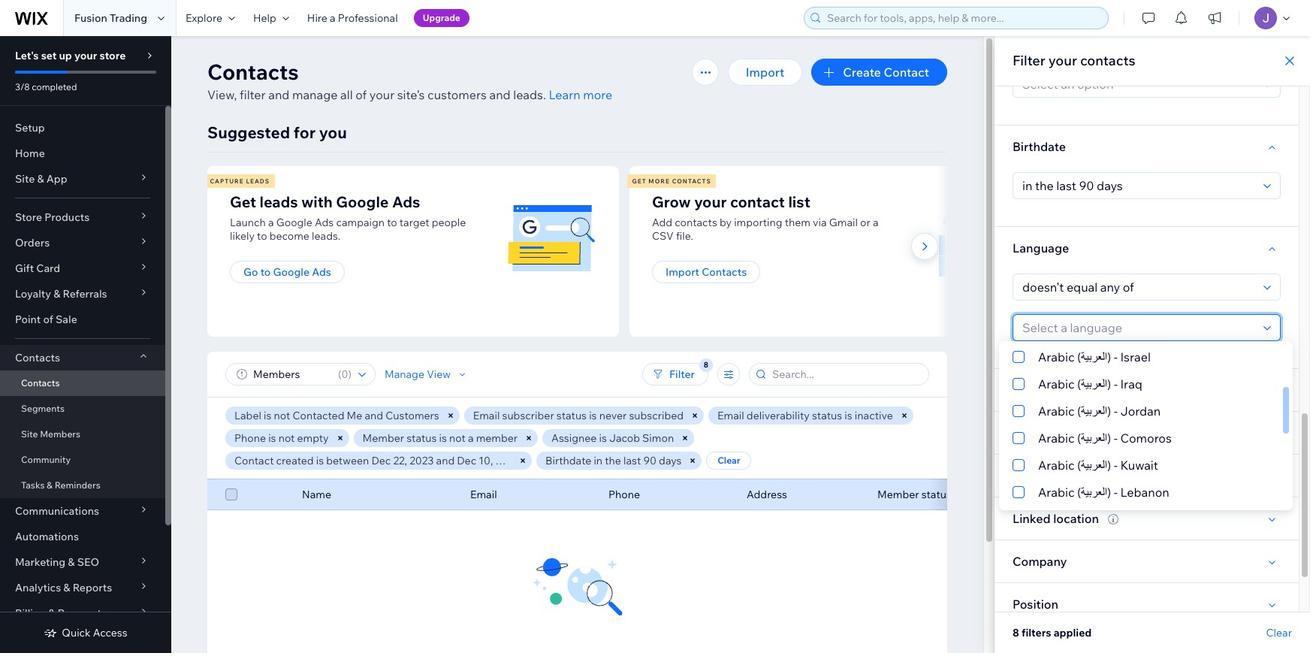 Task type: locate. For each thing, give the bounding box(es) containing it.
2 vertical spatial ads
[[312, 265, 331, 279]]

import for import
[[746, 65, 785, 80]]

Arabic (العربية) - Comoros checkbox
[[999, 425, 1280, 452]]

loyalty
[[15, 287, 51, 301]]

(العربية) down arabic (العربية) - israel on the right
[[1078, 376, 1111, 392]]

10,
[[479, 454, 493, 467]]

leads. left learn
[[513, 87, 546, 102]]

1 horizontal spatial filter
[[1013, 52, 1046, 69]]

email deliverability status is inactive
[[718, 409, 893, 422]]

to left target
[[387, 216, 397, 229]]

to inside button
[[260, 265, 271, 279]]

list box containing arabic (العربية) - israel
[[999, 316, 1293, 533]]

(العربية) down the arabic (العربية) - iraq
[[1078, 404, 1111, 419]]

import inside import contacts button
[[666, 265, 700, 279]]

created
[[276, 454, 314, 467]]

a right the or
[[873, 216, 879, 229]]

is down empty
[[316, 454, 324, 467]]

0 horizontal spatial clear button
[[707, 452, 752, 470]]

1 horizontal spatial birthdate
[[1013, 139, 1066, 154]]

ads down with
[[315, 216, 334, 229]]

1 horizontal spatial contacts
[[1081, 52, 1136, 69]]

Select an option field
[[1018, 71, 1259, 97], [1018, 173, 1259, 198], [1018, 274, 1259, 300]]

and right filter
[[268, 87, 290, 102]]

1 horizontal spatial clear
[[1267, 626, 1293, 639]]

contacts inside dropdown button
[[15, 351, 60, 364]]

Arabic (العربية) - Lebanon checkbox
[[999, 479, 1280, 506]]

filter inside 'button'
[[670, 367, 695, 381]]

empty
[[297, 431, 329, 445]]

ads
[[392, 192, 420, 211], [315, 216, 334, 229], [312, 265, 331, 279]]

0 vertical spatial filter
[[1013, 52, 1046, 69]]

0 horizontal spatial contacts
[[675, 216, 717, 229]]

0 vertical spatial of
[[356, 87, 367, 102]]

1 horizontal spatial of
[[356, 87, 367, 102]]

completed
[[32, 81, 77, 92]]

contacts up segments at the bottom of the page
[[21, 377, 60, 389]]

your inside grow your contact list add contacts by importing them via gmail or a csv file.
[[694, 192, 727, 211]]

- left comoros at the bottom right
[[1114, 431, 1118, 446]]

1 arabic from the top
[[1039, 349, 1075, 364]]

(العربية) up "arabic (العربية) - lebanon"
[[1078, 458, 1111, 473]]

0 horizontal spatial clear
[[718, 455, 741, 466]]

lebanon
[[1121, 485, 1170, 500]]

& right billing
[[48, 606, 55, 620]]

- left israel on the bottom right
[[1114, 349, 1118, 364]]

- inside checkbox
[[1114, 349, 1118, 364]]

contacts inside grow your contact list add contacts by importing them via gmail or a csv file.
[[675, 216, 717, 229]]

not for contacted
[[274, 409, 290, 422]]

3 - from the top
[[1114, 404, 1118, 419]]

1 vertical spatial site
[[21, 428, 38, 440]]

1 vertical spatial of
[[43, 313, 53, 326]]

& for billing
[[48, 606, 55, 620]]

1 vertical spatial ads
[[315, 216, 334, 229]]

select an option field for filter your contacts
[[1018, 71, 1259, 97]]

2 select an option field from the top
[[1018, 173, 1259, 198]]

Select a language field
[[1018, 315, 1259, 340]]

(العربية) for israel
[[1078, 349, 1111, 364]]

0 horizontal spatial 2023
[[410, 454, 434, 467]]

(العربية) up the arabic (العربية) - iraq
[[1078, 349, 1111, 364]]

- left the iraq
[[1114, 376, 1118, 392]]

- for jordan
[[1114, 404, 1118, 419]]

None checkbox
[[225, 485, 237, 503], [999, 506, 1280, 533], [225, 485, 237, 503], [999, 506, 1280, 533]]

list
[[205, 166, 1048, 337]]

kuwait
[[1121, 458, 1159, 473]]

0 vertical spatial phone
[[234, 431, 266, 445]]

phone down last
[[609, 488, 640, 501]]

dec left the 22,
[[372, 454, 391, 467]]

site down segments at the bottom of the page
[[21, 428, 38, 440]]

contacts link
[[0, 370, 165, 396]]

- inside option
[[1114, 458, 1118, 473]]

Arabic (العربية) - Iraq checkbox
[[999, 370, 1280, 398]]

0 vertical spatial clear button
[[707, 452, 752, 470]]

setup
[[15, 121, 45, 135]]

0 horizontal spatial contact
[[234, 454, 274, 467]]

by
[[720, 216, 732, 229]]

filter
[[1013, 52, 1046, 69], [670, 367, 695, 381]]

1 vertical spatial filter
[[670, 367, 695, 381]]

1 vertical spatial contacts
[[675, 216, 717, 229]]

gift card
[[15, 262, 60, 275]]

phone down label
[[234, 431, 266, 445]]

list
[[789, 192, 811, 211]]

professional
[[338, 11, 398, 25]]

(العربية) down the arabic (العربية) - kuwait
[[1078, 485, 1111, 500]]

linked
[[1013, 511, 1051, 526]]

not for empty
[[279, 431, 295, 445]]

1 vertical spatial leads.
[[312, 229, 341, 243]]

filter button
[[642, 363, 709, 385]]

0 vertical spatial google
[[336, 192, 389, 211]]

contacts down point of sale
[[15, 351, 60, 364]]

of right all
[[356, 87, 367, 102]]

Search... field
[[768, 364, 924, 385]]

& inside site & app 'dropdown button'
[[37, 172, 44, 186]]

member status
[[878, 488, 952, 501]]

ads up target
[[392, 192, 420, 211]]

5 - from the top
[[1114, 458, 1118, 473]]

contacts down by
[[702, 265, 747, 279]]

- left kuwait
[[1114, 458, 1118, 473]]

1 horizontal spatial clear button
[[1267, 626, 1293, 639]]

phone
[[234, 431, 266, 445], [609, 488, 640, 501]]

0 horizontal spatial dec
[[372, 454, 391, 467]]

contacts up filter
[[207, 59, 299, 85]]

6 - from the top
[[1114, 485, 1118, 500]]

not up created
[[279, 431, 295, 445]]

a down leads
[[268, 216, 274, 229]]

contacts
[[1081, 52, 1136, 69], [675, 216, 717, 229]]

- for lebanon
[[1114, 485, 1118, 500]]

& inside analytics & reports dropdown button
[[63, 581, 70, 594]]

1 horizontal spatial contact
[[884, 65, 930, 80]]

4 (العربية) from the top
[[1078, 431, 1111, 446]]

member
[[476, 431, 518, 445]]

street
[[1013, 468, 1048, 483]]

(العربية) for lebanon
[[1078, 485, 1111, 500]]

4 - from the top
[[1114, 431, 1118, 446]]

0 horizontal spatial birthdate
[[546, 454, 592, 467]]

1 vertical spatial clear button
[[1267, 626, 1293, 639]]

1 horizontal spatial phone
[[609, 488, 640, 501]]

to right go
[[260, 265, 271, 279]]

target
[[400, 216, 430, 229]]

google down become
[[273, 265, 310, 279]]

is left jacob at bottom left
[[599, 431, 607, 445]]

0 vertical spatial contact
[[884, 65, 930, 80]]

google down leads
[[276, 216, 313, 229]]

0 vertical spatial member
[[363, 431, 404, 445]]

0 vertical spatial leads.
[[513, 87, 546, 102]]

& inside the tasks & reminders link
[[47, 479, 53, 491]]

(العربية) for kuwait
[[1078, 458, 1111, 473]]

analytics & reports
[[15, 581, 112, 594]]

list box
[[999, 316, 1293, 533]]

create
[[843, 65, 881, 80]]

1 (العربية) from the top
[[1078, 349, 1111, 364]]

get more contacts
[[632, 177, 711, 185]]

6 arabic from the top
[[1039, 485, 1075, 500]]

company
[[1013, 554, 1067, 569]]

2023 right 10,
[[496, 454, 520, 467]]

contact
[[884, 65, 930, 80], [234, 454, 274, 467]]

None checkbox
[[999, 316, 1280, 343]]

site members link
[[0, 422, 165, 447]]

location
[[1054, 511, 1099, 526]]

(العربية) inside checkbox
[[1078, 349, 1111, 364]]

automations link
[[0, 524, 165, 549]]

ads down get leads with google ads launch a google ads campaign to target people likely to become leads.
[[312, 265, 331, 279]]

2 - from the top
[[1114, 376, 1118, 392]]

leads. down with
[[312, 229, 341, 243]]

site inside 'dropdown button'
[[15, 172, 35, 186]]

not
[[274, 409, 290, 422], [279, 431, 295, 445], [449, 431, 466, 445]]

1 - from the top
[[1114, 349, 1118, 364]]

of
[[356, 87, 367, 102], [43, 313, 53, 326]]

create contact button
[[812, 59, 948, 86]]

in
[[594, 454, 603, 467]]

email left deliverability
[[718, 409, 744, 422]]

a inside get leads with google ads launch a google ads campaign to target people likely to become leads.
[[268, 216, 274, 229]]

email up member
[[473, 409, 500, 422]]

language
[[1013, 240, 1070, 255]]

via
[[813, 216, 827, 229]]

& for tasks
[[47, 479, 53, 491]]

arabic (العربية) - comoros
[[1039, 431, 1172, 446]]

to right likely
[[257, 229, 267, 243]]

0 vertical spatial select an option field
[[1018, 71, 1259, 97]]

community link
[[0, 447, 165, 473]]

contacts
[[207, 59, 299, 85], [702, 265, 747, 279], [15, 351, 60, 364], [21, 377, 60, 389]]

view
[[427, 367, 451, 381]]

manage view button
[[385, 367, 469, 381]]

5 arabic from the top
[[1039, 458, 1075, 473]]

gmail
[[829, 216, 858, 229]]

member for member status
[[878, 488, 919, 501]]

1 vertical spatial import
[[666, 265, 700, 279]]

0 horizontal spatial of
[[43, 313, 53, 326]]

1 horizontal spatial dec
[[457, 454, 477, 467]]

2 (العربية) from the top
[[1078, 376, 1111, 392]]

leads.
[[513, 87, 546, 102], [312, 229, 341, 243]]

2 vertical spatial select an option field
[[1018, 274, 1259, 300]]

arabic inside checkbox
[[1039, 349, 1075, 364]]

of inside contacts view, filter and manage all of your site's customers and leads. learn more
[[356, 87, 367, 102]]

- left jordan
[[1114, 404, 1118, 419]]

your
[[74, 49, 97, 62], [1049, 52, 1077, 69], [370, 87, 395, 102], [694, 192, 727, 211]]

2 vertical spatial google
[[273, 265, 310, 279]]

and right customers
[[490, 87, 511, 102]]

contact
[[730, 192, 785, 211]]

1 vertical spatial clear
[[1267, 626, 1293, 639]]

3/8 completed
[[15, 81, 77, 92]]

1 horizontal spatial 2023
[[496, 454, 520, 467]]

phone for phone
[[609, 488, 640, 501]]

quick access
[[62, 626, 127, 639]]

1 vertical spatial member
[[878, 488, 919, 501]]

- for kuwait
[[1114, 458, 1118, 473]]

( 0 )
[[338, 367, 352, 381]]

orders button
[[0, 230, 165, 255]]

site's
[[397, 87, 425, 102]]

name
[[302, 488, 331, 501]]

import inside the import button
[[746, 65, 785, 80]]

birthdate for birthdate in the last 90 days
[[546, 454, 592, 467]]

3 select an option field from the top
[[1018, 274, 1259, 300]]

contact inside button
[[884, 65, 930, 80]]

contact down phone is not empty
[[234, 454, 274, 467]]

4 arabic from the top
[[1039, 431, 1075, 446]]

site & app
[[15, 172, 67, 186]]

2 arabic from the top
[[1039, 376, 1075, 392]]

& for marketing
[[68, 555, 75, 569]]

1 vertical spatial phone
[[609, 488, 640, 501]]

(العربية) inside option
[[1078, 458, 1111, 473]]

arabic for arabic (العربية) - kuwait
[[1039, 458, 1075, 473]]

site
[[15, 172, 35, 186], [21, 428, 38, 440]]

0 vertical spatial contacts
[[1081, 52, 1136, 69]]

& right loyalty
[[53, 287, 60, 301]]

0 horizontal spatial import
[[666, 265, 700, 279]]

1 horizontal spatial import
[[746, 65, 785, 80]]

0 horizontal spatial phone
[[234, 431, 266, 445]]

0 vertical spatial import
[[746, 65, 785, 80]]

1 horizontal spatial leads.
[[513, 87, 546, 102]]

analytics
[[15, 581, 61, 594]]

help button
[[244, 0, 298, 36]]

people
[[432, 216, 466, 229]]

arabic for arabic (العربية) - israel
[[1039, 349, 1075, 364]]

- left 'lebanon' on the right bottom
[[1114, 485, 1118, 500]]

0 horizontal spatial filter
[[670, 367, 695, 381]]

1 vertical spatial select an option field
[[1018, 173, 1259, 198]]

3 arabic from the top
[[1039, 404, 1075, 419]]

& left 'seo'
[[68, 555, 75, 569]]

status
[[557, 409, 587, 422], [812, 409, 843, 422], [407, 431, 437, 445], [922, 488, 952, 501]]

store
[[99, 49, 126, 62]]

dec left 10,
[[457, 454, 477, 467]]

& for analytics
[[63, 581, 70, 594]]

list containing get leads with google ads
[[205, 166, 1048, 337]]

site down home
[[15, 172, 35, 186]]

store
[[15, 210, 42, 224]]

& inside loyalty & referrals dropdown button
[[53, 287, 60, 301]]

6 (العربية) from the top
[[1078, 485, 1111, 500]]

1 select an option field from the top
[[1018, 71, 1259, 97]]

site for site & app
[[15, 172, 35, 186]]

google up the campaign
[[336, 192, 389, 211]]

& inside marketing & seo popup button
[[68, 555, 75, 569]]

& left reports
[[63, 581, 70, 594]]

(العربية)
[[1078, 349, 1111, 364], [1078, 376, 1111, 392], [1078, 404, 1111, 419], [1078, 431, 1111, 446], [1078, 458, 1111, 473], [1078, 485, 1111, 500]]

& inside billing & payments dropdown button
[[48, 606, 55, 620]]

arabic for arabic (العربية) - lebanon
[[1039, 485, 1075, 500]]

quick
[[62, 626, 91, 639]]

- for iraq
[[1114, 376, 1118, 392]]

referrals
[[63, 287, 107, 301]]

0 vertical spatial birthdate
[[1013, 139, 1066, 154]]

& left app
[[37, 172, 44, 186]]

add
[[652, 216, 673, 229]]

filter for filter
[[670, 367, 695, 381]]

member for member status is not a member
[[363, 431, 404, 445]]

of left sale
[[43, 313, 53, 326]]

3/8
[[15, 81, 30, 92]]

1 vertical spatial birthdate
[[546, 454, 592, 467]]

suggested
[[207, 122, 290, 142]]

assignee
[[552, 431, 597, 445]]

0 horizontal spatial leads.
[[312, 229, 341, 243]]

0 vertical spatial ads
[[392, 192, 420, 211]]

a right hire
[[330, 11, 336, 25]]

1 horizontal spatial member
[[878, 488, 919, 501]]

3 (العربية) from the top
[[1078, 404, 1111, 419]]

5 (العربية) from the top
[[1078, 458, 1111, 473]]

0 vertical spatial site
[[15, 172, 35, 186]]

contact right the create
[[884, 65, 930, 80]]

arabic inside option
[[1039, 458, 1075, 473]]

2023 right the 22,
[[410, 454, 434, 467]]

not up phone is not empty
[[274, 409, 290, 422]]

point
[[15, 313, 41, 326]]

billing & payments
[[15, 606, 107, 620]]

grow
[[652, 192, 691, 211]]

get leads with google ads launch a google ads campaign to target people likely to become leads.
[[230, 192, 466, 243]]

0 horizontal spatial member
[[363, 431, 404, 445]]

loyalty & referrals
[[15, 287, 107, 301]]

inactive
[[855, 409, 893, 422]]

(العربية) for jordan
[[1078, 404, 1111, 419]]

0
[[342, 367, 348, 381]]

a left member
[[468, 431, 474, 445]]

birthdate in the last 90 days
[[546, 454, 682, 467]]

- for israel
[[1114, 349, 1118, 364]]

& right "tasks"
[[47, 479, 53, 491]]

2 2023 from the left
[[496, 454, 520, 467]]

- for comoros
[[1114, 431, 1118, 446]]

(العربية) up the arabic (العربية) - kuwait
[[1078, 431, 1111, 446]]

all
[[340, 87, 353, 102]]



Task type: vqa. For each thing, say whether or not it's contained in the screenshot.
Marketing & SEO dropdown button at the bottom
yes



Task type: describe. For each thing, give the bounding box(es) containing it.
contacts view, filter and manage all of your site's customers and leads. learn more
[[207, 59, 613, 102]]

go to google ads
[[243, 265, 331, 279]]

upgrade
[[423, 12, 461, 23]]

email for email deliverability status is inactive
[[718, 409, 744, 422]]

explore
[[186, 11, 222, 25]]

comoros
[[1121, 431, 1172, 446]]

jordan
[[1121, 404, 1161, 419]]

payments
[[58, 606, 107, 620]]

deliverability
[[747, 409, 810, 422]]

the
[[605, 454, 621, 467]]

import contacts
[[666, 265, 747, 279]]

& for site
[[37, 172, 44, 186]]

point of sale link
[[0, 307, 165, 332]]

your inside sidebar element
[[74, 49, 97, 62]]

leads
[[260, 192, 298, 211]]

position
[[1013, 597, 1059, 612]]

store products
[[15, 210, 90, 224]]

manage
[[385, 367, 425, 381]]

seo
[[77, 555, 99, 569]]

import for import contacts
[[666, 265, 700, 279]]

a inside grow your contact list add contacts by importing them via gmail or a csv file.
[[873, 216, 879, 229]]

card
[[36, 262, 60, 275]]

csv
[[652, 229, 674, 243]]

arabic (العربية) - kuwait
[[1039, 458, 1159, 473]]

filter for filter your contacts
[[1013, 52, 1046, 69]]

contact created is between dec 22, 2023 and dec 10, 2023
[[234, 454, 520, 467]]

go
[[243, 265, 258, 279]]

tasks
[[21, 479, 45, 491]]

and down member status is not a member
[[436, 454, 455, 467]]

trading
[[110, 11, 147, 25]]

arabic for arabic (العربية) - comoros
[[1039, 431, 1075, 446]]

contacts inside contacts view, filter and manage all of your site's customers and leads. learn more
[[207, 59, 299, 85]]

customers
[[428, 87, 487, 102]]

Arabic (العربية) - Israel checkbox
[[999, 343, 1280, 370]]

segments
[[21, 403, 65, 414]]

manage
[[292, 87, 338, 102]]

home
[[15, 147, 45, 160]]

fusion
[[74, 11, 107, 25]]

orders
[[15, 236, 50, 249]]

file.
[[676, 229, 694, 243]]

importing
[[734, 216, 783, 229]]

up
[[59, 49, 72, 62]]

last
[[624, 454, 641, 467]]

subscriber
[[502, 409, 554, 422]]

capture leads
[[210, 177, 270, 185]]

them
[[785, 216, 811, 229]]

arabic (العربية) - lebanon
[[1039, 485, 1170, 500]]

never
[[599, 409, 627, 422]]

more
[[583, 87, 613, 102]]

community
[[21, 454, 71, 465]]

jacob
[[609, 431, 640, 445]]

help
[[253, 11, 276, 25]]

Arabic (العربية) - Jordan checkbox
[[999, 398, 1280, 425]]

is left empty
[[268, 431, 276, 445]]

filter your contacts
[[1013, 52, 1136, 69]]

leads. inside get leads with google ads launch a google ads campaign to target people likely to become leads.
[[312, 229, 341, 243]]

not left member
[[449, 431, 466, 445]]

loyalty & referrals button
[[0, 281, 165, 307]]

1 2023 from the left
[[410, 454, 434, 467]]

Search for tools, apps, help & more... field
[[823, 8, 1104, 29]]

site members
[[21, 428, 80, 440]]

email down 10,
[[470, 488, 497, 501]]

filter
[[240, 87, 266, 102]]

ads inside button
[[312, 265, 331, 279]]

& for loyalty
[[53, 287, 60, 301]]

hire a professional
[[307, 11, 398, 25]]

sidebar element
[[0, 36, 171, 653]]

gift
[[15, 262, 34, 275]]

let's
[[15, 49, 39, 62]]

label is not contacted me and customers
[[234, 409, 439, 422]]

phone for phone is not empty
[[234, 431, 266, 445]]

1 vertical spatial google
[[276, 216, 313, 229]]

for
[[294, 122, 316, 142]]

Arabic (العربية) - Kuwait checkbox
[[999, 452, 1280, 479]]

days
[[659, 454, 682, 467]]

is down "customers"
[[439, 431, 447, 445]]

products
[[44, 210, 90, 224]]

assignee is jacob simon
[[552, 431, 674, 445]]

8 filters applied
[[1013, 626, 1092, 639]]

customers
[[386, 409, 439, 422]]

birthdate for birthdate
[[1013, 139, 1066, 154]]

suggested for you
[[207, 122, 347, 142]]

manage view
[[385, 367, 451, 381]]

Unsaved view field
[[249, 364, 334, 385]]

more
[[649, 177, 670, 185]]

is right label
[[264, 409, 272, 422]]

site for site members
[[21, 428, 38, 440]]

arabic for arabic (العربية) - jordan
[[1039, 404, 1075, 419]]

store products button
[[0, 204, 165, 230]]

campaign
[[336, 216, 385, 229]]

of inside 'point of sale' link
[[43, 313, 53, 326]]

arabic for arabic (العربية) - iraq
[[1039, 376, 1075, 392]]

hire a professional link
[[298, 0, 407, 36]]

reports
[[73, 581, 112, 594]]

between
[[326, 454, 369, 467]]

email for email subscriber status is never subscribed
[[473, 409, 500, 422]]

22,
[[393, 454, 407, 467]]

is left inactive
[[845, 409, 853, 422]]

(العربية) for iraq
[[1078, 376, 1111, 392]]

google inside button
[[273, 265, 310, 279]]

country/state
[[1013, 382, 1094, 398]]

capture
[[210, 177, 244, 185]]

1 vertical spatial contact
[[234, 454, 274, 467]]

israel
[[1121, 349, 1151, 364]]

0 vertical spatial clear
[[718, 455, 741, 466]]

leads
[[246, 177, 270, 185]]

2 dec from the left
[[457, 454, 477, 467]]

upgrade button
[[414, 9, 470, 27]]

you
[[319, 122, 347, 142]]

app
[[46, 172, 67, 186]]

select an option field for language
[[1018, 274, 1259, 300]]

(العربية) for comoros
[[1078, 431, 1111, 446]]

leads. inside contacts view, filter and manage all of your site's customers and leads. learn more
[[513, 87, 546, 102]]

arabic (العربية) - iraq
[[1039, 376, 1143, 392]]

phone is not empty
[[234, 431, 329, 445]]

go to google ads button
[[230, 261, 345, 283]]

and right me
[[365, 409, 383, 422]]

home link
[[0, 141, 165, 166]]

is left never
[[589, 409, 597, 422]]

your inside contacts view, filter and manage all of your site's customers and leads. learn more
[[370, 87, 395, 102]]

contacts
[[672, 177, 711, 185]]

tasks & reminders link
[[0, 473, 165, 498]]

1 dec from the left
[[372, 454, 391, 467]]

contacts inside button
[[702, 265, 747, 279]]

90
[[644, 454, 657, 467]]



